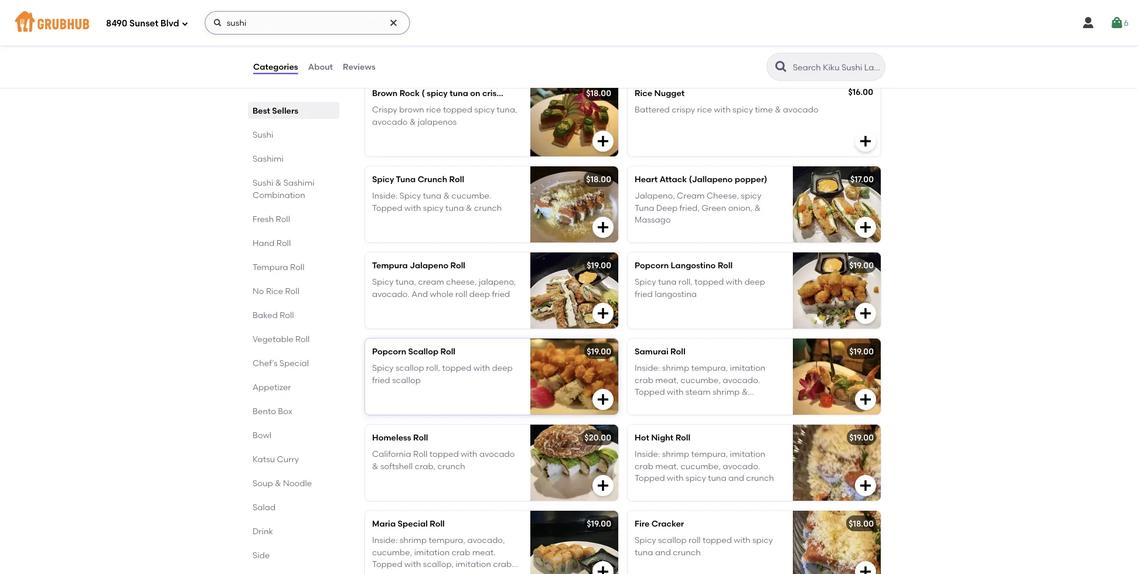 Task type: vqa. For each thing, say whether or not it's contained in the screenshot.
BENTO BOX
yes



Task type: describe. For each thing, give the bounding box(es) containing it.
Search for food, convenience, alcohol... search field
[[205, 11, 410, 35]]

imitation inside the inside: shrimp tempura, imitation crab meat, cucumbe, avocado. topped with steam shrimp & avocado
[[730, 363, 766, 373]]

fresh
[[253, 214, 274, 224]]

topped inside the inside: spicy tuna & cucumbe. topped with spicy tuna & crunch
[[372, 203, 403, 213]]

topped for brown rock ( spicy tuna on crispy rice)
[[443, 105, 473, 115]]

& inside fried calamari, imitation crab meat, cucumbe & avocado.
[[412, 31, 418, 40]]

spicy inside jalapeno, cream cheese, spicy tuna deep fried, green onion, & massago
[[741, 191, 762, 201]]

combination
[[253, 190, 305, 200]]

$19.00 for spicy tuna roll, topped with deep fried langostina
[[850, 261, 874, 271]]

8490
[[106, 18, 127, 29]]

side tab
[[253, 549, 335, 562]]

with inside the spicy scallop roll, topped with deep fried scallop
[[474, 363, 490, 373]]

tuna, inside spicy tuna, cream cheese, jalapeno, avocado. and whole roll deep fried
[[396, 277, 416, 287]]

homeless roll
[[372, 433, 428, 443]]

california roll topped with avocado & softshell crab, crunch
[[372, 450, 515, 471]]

popper)
[[735, 174, 768, 184]]

svg image for crispy brown rice topped spicy tuna, avocado & jalapenos
[[596, 134, 610, 148]]

fried inside spicy tuna, cream cheese, jalapeno, avocado. and whole roll deep fried
[[492, 289, 510, 299]]

0 vertical spatial rice
[[635, 88, 653, 98]]

reviews
[[343, 62, 376, 72]]

$20.00
[[585, 433, 611, 443]]

spicy tuna crunch roll image
[[531, 166, 619, 243]]

sushi for sushi
[[253, 130, 273, 140]]

tempura, for scallop,
[[429, 536, 466, 546]]

to
[[884, 412, 893, 422]]

cucumbe
[[372, 31, 410, 40]]

roll inside hand roll tab
[[277, 238, 291, 248]]

2 vertical spatial $18.00
[[849, 519, 874, 529]]

2 horizontal spatial tempura
[[412, 2, 448, 12]]

6 button
[[1110, 12, 1129, 33]]

proceed to checkout button
[[813, 406, 970, 427]]

crunch
[[418, 174, 447, 184]]

deep inside spicy tuna, cream cheese, jalapeno, avocado. and whole roll deep fried
[[470, 289, 490, 299]]

no
[[253, 286, 264, 296]]

inside: shrimp tempura, imitation crab meat, cucumbe, avocado. topped with spicy tuna and crunch
[[635, 450, 774, 483]]

svg image for battered crispy rice with spicy time & avocado
[[859, 134, 873, 148]]

spicy for tempura jalapeno roll
[[372, 277, 394, 287]]

inside: for inside: spicy tuna & cucumbe. topped with spicy tuna & crunch
[[372, 191, 398, 201]]

inside: shrimp tempura, avocado, cucumbe, imitation crab meat. topped with scallop, imitation crab meat & crunch.
[[372, 536, 512, 575]]

$19.00 for spicy scallop roll, topped with deep fried scallop
[[587, 347, 611, 357]]

avocado,
[[468, 536, 505, 546]]

vegetable roll tab
[[253, 333, 335, 345]]

no rice roll
[[253, 286, 300, 296]]

roll inside spicy tuna, cream cheese, jalapeno, avocado. and whole roll deep fried
[[456, 289, 468, 299]]

crunch inside the inside: spicy tuna & cucumbe. topped with spicy tuna & crunch
[[474, 203, 502, 213]]

& down the crunch on the top left of the page
[[444, 191, 450, 201]]

$18.00 for heart
[[586, 174, 611, 184]]

scallop for popcorn
[[396, 363, 424, 373]]

bento box tab
[[253, 405, 335, 417]]

samurai roll image
[[793, 339, 881, 415]]

calamari,
[[394, 19, 432, 29]]

langostina
[[655, 289, 697, 299]]

cracker
[[652, 519, 684, 529]]

whole
[[430, 289, 454, 299]]

brown
[[372, 88, 398, 98]]

search icon image
[[774, 60, 789, 74]]

time
[[755, 105, 773, 115]]

deep for popcorn scallop roll
[[492, 363, 513, 373]]

svg image for spicy scallop roll topped with spicy tuna and crunch
[[859, 565, 873, 575]]

reviews button
[[342, 46, 376, 88]]

sellers
[[272, 106, 299, 115]]

hand roll
[[253, 238, 291, 248]]

maria special roll
[[372, 519, 445, 529]]

$19.00 for inside: shrimp tempura, imitation crab meat, cucumbe, avocado. topped with spicy tuna and crunch
[[850, 433, 874, 443]]

spicy for popcorn scallop roll
[[372, 363, 394, 373]]

jalapeno, cream cheese, spicy tuna deep fried, green onion, & massago
[[635, 191, 762, 225]]

crab inside fried calamari, imitation crab meat, cucumbe & avocado.
[[472, 19, 490, 29]]

blvd
[[161, 18, 179, 29]]

katsu curry tab
[[253, 453, 335, 466]]

battered crispy rice with spicy time & avocado
[[635, 105, 819, 115]]

baked roll tab
[[253, 309, 335, 321]]

popcorn scallop roll
[[372, 347, 456, 357]]

spicy inside inside: shrimp tempura, imitation crab meat, cucumbe, avocado. topped with spicy tuna and crunch
[[686, 473, 706, 483]]

topped for popcorn langostino roll
[[695, 277, 724, 287]]

inside: for inside: shrimp tempura, avocado, cucumbe, imitation crab meat. topped with scallop, imitation crab meat & crunch.
[[372, 536, 398, 546]]

spicy left the crunch on the top left of the page
[[372, 174, 394, 184]]

green
[[702, 203, 727, 213]]

soup & noodle
[[253, 478, 312, 488]]

spicy inside the inside: spicy tuna & cucumbe. topped with spicy tuna & crunch
[[423, 203, 444, 213]]

rice nugget
[[635, 88, 685, 98]]

rock
[[400, 88, 420, 98]]

meat.
[[472, 548, 496, 558]]

rice for topped
[[426, 105, 441, 115]]

deep
[[656, 203, 678, 213]]

fire cracker
[[635, 519, 684, 529]]

scallop for fire
[[658, 536, 687, 546]]

crunch.
[[404, 571, 434, 575]]

chef's special
[[253, 358, 309, 368]]

proceed to checkout
[[849, 412, 934, 422]]

brown
[[399, 105, 424, 115]]

homeless
[[372, 433, 411, 443]]

bento
[[253, 406, 276, 416]]

best sellers tab
[[253, 104, 335, 117]]

hand roll tab
[[253, 237, 335, 249]]

8490 sunset blvd
[[106, 18, 179, 29]]

avocado. inside spicy tuna, cream cheese, jalapeno, avocado. and whole roll deep fried
[[372, 289, 410, 299]]

night
[[651, 433, 674, 443]]

hot night roll image
[[793, 425, 881, 501]]

0 vertical spatial sashimi
[[253, 154, 284, 164]]

baked roll
[[253, 310, 294, 320]]

roll inside spicy scallop roll topped with spicy tuna and crunch
[[689, 536, 701, 546]]

popcorn scallop roll image
[[531, 339, 619, 415]]

heart attack (jallapeno popper) image
[[793, 166, 881, 243]]

sushi & sashimi combination tab
[[253, 176, 335, 201]]

avocado inside "california roll topped with avocado & softshell crab, crunch"
[[480, 450, 515, 459]]

appetizer tab
[[253, 381, 335, 393]]

vegetable
[[253, 334, 294, 344]]

meat
[[372, 571, 394, 575]]

soup & noodle tab
[[253, 477, 335, 490]]

topped for inside: shrimp tempura, imitation crab meat, cucumbe, avocado. topped with spicy tuna and crunch
[[635, 473, 665, 483]]

tuna, inside the crispy brown rice topped spicy tuna, avocado & jalapenos
[[497, 105, 518, 115]]

inside: shrimp tempura, imitation crab meat, cucumbe, avocado. topped with steam shrimp & avocado
[[635, 363, 766, 409]]

tuna inside the spicy tuna roll, topped with deep fried langostina
[[658, 277, 677, 287]]

crab,
[[415, 461, 436, 471]]

svg image inside 6 button
[[1110, 16, 1124, 30]]

shrimp right steam
[[713, 387, 740, 397]]

on
[[470, 88, 481, 98]]

tempura for roll
[[253, 262, 288, 272]]

vegetable roll
[[253, 334, 310, 344]]

roll, for scallop
[[426, 363, 440, 373]]

$17.00
[[851, 174, 874, 184]]

svg image for spicy tuna roll, topped with deep fried langostina
[[859, 307, 873, 321]]

curry
[[277, 454, 299, 464]]

chef's special tab
[[253, 357, 335, 369]]

sushi for sushi & sashimi combination
[[253, 178, 273, 188]]

tempura for jalapeno
[[372, 261, 408, 271]]

avocado inside the crispy brown rice topped spicy tuna, avocado & jalapenos
[[372, 117, 408, 127]]

spicy tuna crunch roll
[[372, 174, 464, 184]]

& inside jalapeno, cream cheese, spicy tuna deep fried, green onion, & massago
[[755, 203, 761, 213]]

with inside inside: shrimp tempura, imitation crab meat, cucumbe, avocado. topped with spicy tuna and crunch
[[667, 473, 684, 483]]

$18.00 for rice
[[586, 88, 611, 98]]

salad
[[253, 502, 276, 512]]

& down "cucumbe."
[[466, 203, 472, 213]]

massago
[[635, 215, 671, 225]]

crunch inside spicy scallop roll topped with spicy tuna and crunch
[[673, 548, 701, 558]]

maria
[[372, 519, 396, 529]]

tempura roll
[[253, 262, 305, 272]]

cucumbe.
[[452, 191, 492, 201]]

roll inside baked roll tab
[[280, 310, 294, 320]]

avocado. for hot night roll
[[723, 461, 760, 471]]

with inside inside: shrimp tempura, avocado, cucumbe, imitation crab meat. topped with scallop, imitation crab meat & crunch.
[[405, 559, 421, 569]]

6
[[1124, 18, 1129, 28]]

& inside inside: shrimp tempura, avocado, cucumbe, imitation crab meat. topped with scallop, imitation crab meat & crunch.
[[396, 571, 402, 575]]

scallop
[[408, 347, 439, 357]]

popcorn for tuna
[[635, 261, 669, 271]]

tuna inside spicy scallop roll topped with spicy tuna and crunch
[[635, 548, 653, 558]]

crispy brown rice topped spicy tuna, avocado & jalapenos
[[372, 105, 518, 127]]

deep for popcorn langostino roll
[[745, 277, 765, 287]]

calamari tempura roll image
[[531, 0, 619, 70]]

meat, inside fried calamari, imitation crab meat, cucumbe & avocado.
[[492, 19, 516, 29]]

spicy for popcorn langostino roll
[[635, 277, 656, 287]]

0 vertical spatial tuna
[[396, 174, 416, 184]]

sashimi inside sushi & sashimi combination
[[284, 178, 315, 188]]

tempura jalapeno roll image
[[531, 253, 619, 329]]

about button
[[308, 46, 334, 88]]

$16.00
[[849, 87, 874, 97]]

0 vertical spatial crispy
[[482, 88, 507, 98]]

fried calamari, imitation crab meat, cucumbe & avocado.
[[372, 19, 516, 40]]

$19.00 for inside: shrimp tempura, avocado, cucumbe, imitation crab meat. topped with scallop, imitation crab meat & crunch.
[[587, 519, 611, 529]]

softshell
[[380, 461, 413, 471]]

main navigation navigation
[[0, 0, 1139, 46]]



Task type: locate. For each thing, give the bounding box(es) containing it.
avocado. for calamari tempura roll
[[420, 31, 458, 40]]

fried for spicy tuna roll, topped with deep fried langostina
[[635, 289, 653, 299]]

rice for with
[[697, 105, 712, 115]]

tuna inside inside: shrimp tempura, imitation crab meat, cucumbe, avocado. topped with spicy tuna and crunch
[[708, 473, 727, 483]]

shrimp down the hot night roll
[[662, 450, 690, 459]]

1 vertical spatial sushi
[[253, 178, 273, 188]]

samurai roll
[[635, 347, 686, 357]]

popcorn for scallop
[[372, 347, 406, 357]]

cucumbe, up steam
[[681, 375, 721, 385]]

sushi tab
[[253, 128, 335, 141]]

topped
[[443, 105, 473, 115], [695, 277, 724, 287], [442, 363, 472, 373], [430, 450, 459, 459], [703, 536, 732, 546]]

shrimp down maria special roll at the left bottom
[[400, 536, 427, 546]]

hot night roll
[[635, 433, 691, 443]]

meat, for $19.00
[[656, 375, 679, 385]]

bento box
[[253, 406, 292, 416]]

deep inside the spicy tuna roll, topped with deep fried langostina
[[745, 277, 765, 287]]

tuna, down rice)
[[497, 105, 518, 115]]

crab inside the inside: shrimp tempura, imitation crab meat, cucumbe, avocado. topped with steam shrimp & avocado
[[635, 375, 654, 385]]

2 vertical spatial deep
[[492, 363, 513, 373]]

fresh roll tab
[[253, 213, 335, 225]]

inside: for inside: shrimp tempura, imitation crab meat, cucumbe, avocado. topped with steam shrimp & avocado
[[635, 363, 660, 373]]

rice)
[[509, 88, 527, 98]]

special inside tab
[[280, 358, 309, 368]]

tuna,
[[497, 105, 518, 115], [396, 277, 416, 287]]

cucumbe, for steam
[[681, 375, 721, 385]]

and
[[412, 289, 428, 299]]

1 horizontal spatial rice
[[635, 88, 653, 98]]

sashimi up combination
[[284, 178, 315, 188]]

katsu
[[253, 454, 275, 464]]

rice up battered
[[635, 88, 653, 98]]

roll, up langostina at the bottom right of the page
[[679, 277, 693, 287]]

roll inside no rice roll tab
[[285, 286, 300, 296]]

0 vertical spatial roll,
[[679, 277, 693, 287]]

0 horizontal spatial roll
[[456, 289, 468, 299]]

avocado inside the inside: shrimp tempura, imitation crab meat, cucumbe, avocado. topped with steam shrimp & avocado
[[635, 399, 670, 409]]

spicy inside the spicy scallop roll, topped with deep fried scallop
[[372, 363, 394, 373]]

cream
[[677, 191, 705, 201]]

1 horizontal spatial roll
[[689, 536, 701, 546]]

roll, for tuna
[[679, 277, 693, 287]]

crab inside inside: shrimp tempura, imitation crab meat, cucumbe, avocado. topped with spicy tuna and crunch
[[635, 461, 654, 471]]

svg image for spicy tuna, cream cheese, jalapeno, avocado. and whole roll deep fried
[[596, 307, 610, 321]]

with inside spicy scallop roll topped with spicy tuna and crunch
[[734, 536, 751, 546]]

topped for popcorn scallop roll
[[442, 363, 472, 373]]

svg image for spicy scallop roll, topped with deep fried scallop
[[596, 393, 610, 407]]

meat, for $20.00
[[656, 461, 679, 471]]

popcorn langostino roll image
[[793, 253, 881, 329]]

1 horizontal spatial tempura
[[372, 261, 408, 271]]

fried inside the spicy scallop roll, topped with deep fried scallop
[[372, 375, 390, 385]]

1 horizontal spatial rice
[[697, 105, 712, 115]]

sashimi up sushi & sashimi combination
[[253, 154, 284, 164]]

0 vertical spatial popcorn
[[635, 261, 669, 271]]

1 horizontal spatial and
[[729, 473, 745, 483]]

bowl
[[253, 430, 272, 440]]

special for chef's
[[280, 358, 309, 368]]

with inside "california roll topped with avocado & softshell crab, crunch"
[[461, 450, 478, 459]]

topped down spicy tuna crunch roll
[[372, 203, 403, 213]]

inside: for inside: shrimp tempura, imitation crab meat, cucumbe, avocado. topped with spicy tuna and crunch
[[635, 450, 660, 459]]

spicy down popcorn scallop roll at the bottom
[[372, 363, 394, 373]]

$19.00 for inside: shrimp tempura, imitation crab meat, cucumbe, avocado. topped with steam shrimp & avocado
[[850, 347, 874, 357]]

2 horizontal spatial deep
[[745, 277, 765, 287]]

fried left langostina at the bottom right of the page
[[635, 289, 653, 299]]

1 vertical spatial roll,
[[426, 363, 440, 373]]

rice inside no rice roll tab
[[266, 286, 283, 296]]

imitation inside inside: shrimp tempura, imitation crab meat, cucumbe, avocado. topped with spicy tuna and crunch
[[730, 450, 766, 459]]

roll inside tempura roll tab
[[290, 262, 305, 272]]

0 horizontal spatial rice
[[266, 286, 283, 296]]

0 vertical spatial sushi
[[253, 130, 273, 140]]

categories
[[253, 62, 298, 72]]

roll inside fresh roll "tab"
[[276, 214, 290, 224]]

topped inside inside: shrimp tempura, imitation crab meat, cucumbe, avocado. topped with spicy tuna and crunch
[[635, 473, 665, 483]]

topped inside "california roll topped with avocado & softshell crab, crunch"
[[430, 450, 459, 459]]

1 vertical spatial special
[[398, 519, 428, 529]]

with
[[714, 105, 731, 115], [405, 203, 421, 213], [726, 277, 743, 287], [474, 363, 490, 373], [667, 387, 684, 397], [461, 450, 478, 459], [667, 473, 684, 483], [734, 536, 751, 546], [405, 559, 421, 569]]

topped inside the crispy brown rice topped spicy tuna, avocado & jalapenos
[[443, 105, 473, 115]]

fried
[[492, 289, 510, 299], [635, 289, 653, 299], [372, 375, 390, 385]]

1 horizontal spatial popcorn
[[635, 261, 669, 271]]

no rice roll tab
[[253, 285, 335, 297]]

shrimp for inside: shrimp tempura, avocado, cucumbe, imitation crab meat. topped with scallop, imitation crab meat & crunch.
[[400, 536, 427, 546]]

topped
[[372, 203, 403, 213], [635, 387, 665, 397], [635, 473, 665, 483], [372, 559, 403, 569]]

shrimp for inside: shrimp tempura, imitation crab meat, cucumbe, avocado. topped with steam shrimp & avocado
[[662, 363, 690, 373]]

box
[[278, 406, 292, 416]]

hot
[[635, 433, 650, 443]]

langostino
[[671, 261, 716, 271]]

& right time at the top right of page
[[775, 105, 781, 115]]

special for maria
[[398, 519, 428, 529]]

sushi & sashimi combination
[[253, 178, 315, 200]]

0 horizontal spatial tuna
[[396, 174, 416, 184]]

2 horizontal spatial fried
[[635, 289, 653, 299]]

special right maria
[[398, 519, 428, 529]]

tempura
[[412, 2, 448, 12], [372, 261, 408, 271], [253, 262, 288, 272]]

attack
[[660, 174, 687, 184]]

roll, inside the spicy scallop roll, topped with deep fried scallop
[[426, 363, 440, 373]]

topped for inside: shrimp tempura, avocado, cucumbe, imitation crab meat. topped with scallop, imitation crab meat & crunch.
[[372, 559, 403, 569]]

tempura, inside inside: shrimp tempura, avocado, cucumbe, imitation crab meat. topped with scallop, imitation crab meat & crunch.
[[429, 536, 466, 546]]

crispy right on
[[482, 88, 507, 98]]

with inside the spicy tuna roll, topped with deep fried langostina
[[726, 277, 743, 287]]

shrimp down 'samurai roll'
[[662, 363, 690, 373]]

crunch inside inside: shrimp tempura, imitation crab meat, cucumbe, avocado. topped with spicy tuna and crunch
[[747, 473, 774, 483]]

inside: down spicy tuna crunch roll
[[372, 191, 398, 201]]

sashimi
[[253, 154, 284, 164], [284, 178, 315, 188]]

tuna up massago
[[635, 203, 655, 213]]

rice right no
[[266, 286, 283, 296]]

sushi down best
[[253, 130, 273, 140]]

& right 'meat'
[[396, 571, 402, 575]]

svg image for inside: shrimp tempura, avocado, cucumbe, imitation crab meat. topped with scallop, imitation crab meat & crunch.
[[596, 565, 610, 575]]

spicy
[[372, 174, 394, 184], [400, 191, 421, 201], [372, 277, 394, 287], [635, 277, 656, 287], [372, 363, 394, 373], [635, 536, 656, 546]]

0 horizontal spatial roll,
[[426, 363, 440, 373]]

best
[[253, 106, 270, 115]]

crispy
[[482, 88, 507, 98], [672, 105, 695, 115]]

0 vertical spatial tempura,
[[692, 363, 728, 373]]

1 vertical spatial sashimi
[[284, 178, 315, 188]]

$18.00
[[586, 88, 611, 98], [586, 174, 611, 184], [849, 519, 874, 529]]

brown rock ( spicy tuna on crispy rice)
[[372, 88, 527, 98]]

katsu curry
[[253, 454, 299, 464]]

tuna inside jalapeno, cream cheese, spicy tuna deep fried, green onion, & massago
[[635, 203, 655, 213]]

$19.00 for spicy tuna, cream cheese, jalapeno, avocado. and whole roll deep fried
[[587, 261, 611, 271]]

tempura left jalapeno
[[372, 261, 408, 271]]

& down brown
[[410, 117, 416, 127]]

spicy down spicy tuna crunch roll
[[400, 191, 421, 201]]

best sellers
[[253, 106, 299, 115]]

0 horizontal spatial fried
[[372, 375, 390, 385]]

0 horizontal spatial tuna,
[[396, 277, 416, 287]]

roll inside "california roll topped with avocado & softshell crab, crunch"
[[413, 450, 428, 459]]

with inside the inside: shrimp tempura, imitation crab meat, cucumbe, avocado. topped with steam shrimp & avocado
[[667, 387, 684, 397]]

crunch inside "california roll topped with avocado & softshell crab, crunch"
[[438, 461, 465, 471]]

1 sushi from the top
[[253, 130, 273, 140]]

spicy inside spicy scallop roll topped with spicy tuna and crunch
[[753, 536, 773, 546]]

jalapenos
[[418, 117, 457, 127]]

roll, inside the spicy tuna roll, topped with deep fried langostina
[[679, 277, 693, 287]]

onion,
[[729, 203, 753, 213]]

spicy tuna, cream cheese, jalapeno, avocado. and whole roll deep fried
[[372, 277, 516, 299]]

spicy inside spicy scallop roll topped with spicy tuna and crunch
[[635, 536, 656, 546]]

1 horizontal spatial fried
[[492, 289, 510, 299]]

and
[[729, 473, 745, 483], [655, 548, 671, 558]]

2 rice from the left
[[697, 105, 712, 115]]

& inside sushi & sashimi combination
[[275, 178, 282, 188]]

inside:
[[372, 191, 398, 201], [635, 363, 660, 373], [635, 450, 660, 459], [372, 536, 398, 546]]

1 vertical spatial scallop
[[392, 375, 421, 385]]

inside: inside inside: shrimp tempura, imitation crab meat, cucumbe, avocado. topped with spicy tuna and crunch
[[635, 450, 660, 459]]

roll inside vegetable roll tab
[[295, 334, 310, 344]]

2 vertical spatial tempura,
[[429, 536, 466, 546]]

0 horizontal spatial special
[[280, 358, 309, 368]]

topped down samurai
[[635, 387, 665, 397]]

spicy inside the crispy brown rice topped spicy tuna, avocado & jalapenos
[[474, 105, 495, 115]]

topped inside the inside: shrimp tempura, imitation crab meat, cucumbe, avocado. topped with steam shrimp & avocado
[[635, 387, 665, 397]]

topped inside the spicy tuna roll, topped with deep fried langostina
[[695, 277, 724, 287]]

& up combination
[[275, 178, 282, 188]]

rice up 'jalapenos'
[[426, 105, 441, 115]]

jalapeno,
[[479, 277, 516, 287]]

& inside the crispy brown rice topped spicy tuna, avocado & jalapenos
[[410, 117, 416, 127]]

salad tab
[[253, 501, 335, 514]]

fried
[[372, 19, 392, 29]]

noodle
[[283, 478, 312, 488]]

spicy down "fire"
[[635, 536, 656, 546]]

fried for spicy scallop roll, topped with deep fried scallop
[[372, 375, 390, 385]]

tuna, up and
[[396, 277, 416, 287]]

0 vertical spatial cucumbe,
[[681, 375, 721, 385]]

0 horizontal spatial popcorn
[[372, 347, 406, 357]]

1 vertical spatial crispy
[[672, 105, 695, 115]]

sushi inside sushi & sashimi combination
[[253, 178, 273, 188]]

topped for fire cracker
[[703, 536, 732, 546]]

checkout
[[895, 412, 934, 422]]

svg image for jalapeno, cream cheese, spicy tuna deep fried, green onion, & massago
[[859, 220, 873, 234]]

inside: down maria
[[372, 536, 398, 546]]

2 sushi from the top
[[253, 178, 273, 188]]

cucumbe, for spicy
[[681, 461, 721, 471]]

shrimp inside inside: shrimp tempura, avocado, cucumbe, imitation crab meat. topped with scallop, imitation crab meat & crunch.
[[400, 536, 427, 546]]

soup
[[253, 478, 273, 488]]

1 vertical spatial tuna,
[[396, 277, 416, 287]]

spicy inside the spicy tuna roll, topped with deep fried langostina
[[635, 277, 656, 287]]

cheese,
[[446, 277, 477, 287]]

cucumbe, inside inside: shrimp tempura, avocado, cucumbe, imitation crab meat. topped with scallop, imitation crab meat & crunch.
[[372, 548, 412, 558]]

spicy inside spicy tuna, cream cheese, jalapeno, avocado. and whole roll deep fried
[[372, 277, 394, 287]]

0 horizontal spatial and
[[655, 548, 671, 558]]

cucumbe, down the hot night roll
[[681, 461, 721, 471]]

0 horizontal spatial crispy
[[482, 88, 507, 98]]

meat, inside inside: shrimp tempura, imitation crab meat, cucumbe, avocado. topped with spicy tuna and crunch
[[656, 461, 679, 471]]

0 vertical spatial deep
[[745, 277, 765, 287]]

crispy down nugget
[[672, 105, 695, 115]]

rice right battered
[[697, 105, 712, 115]]

fried inside the spicy tuna roll, topped with deep fried langostina
[[635, 289, 653, 299]]

& inside "california roll topped with avocado & softshell crab, crunch"
[[372, 461, 378, 471]]

calamari
[[372, 2, 410, 12]]

categories button
[[253, 46, 299, 88]]

sashimi tab
[[253, 152, 335, 165]]

sushi inside sushi tab
[[253, 130, 273, 140]]

avocado. inside inside: shrimp tempura, imitation crab meat, cucumbe, avocado. topped with spicy tuna and crunch
[[723, 461, 760, 471]]

inside: inside the inside: shrimp tempura, imitation crab meat, cucumbe, avocado. topped with steam shrimp & avocado
[[635, 363, 660, 373]]

0 vertical spatial meat,
[[492, 19, 516, 29]]

and inside spicy scallop roll topped with spicy tuna and crunch
[[655, 548, 671, 558]]

tempura roll tab
[[253, 261, 335, 273]]

1 vertical spatial meat,
[[656, 375, 679, 385]]

tempura down hand roll
[[253, 262, 288, 272]]

inside: down samurai
[[635, 363, 660, 373]]

fire
[[635, 519, 650, 529]]

1 vertical spatial $18.00
[[586, 174, 611, 184]]

about
[[308, 62, 333, 72]]

topped inside the spicy scallop roll, topped with deep fried scallop
[[442, 363, 472, 373]]

inside: down hot
[[635, 450, 660, 459]]

rice inside the crispy brown rice topped spicy tuna, avocado & jalapenos
[[426, 105, 441, 115]]

& right steam
[[742, 387, 748, 397]]

1 vertical spatial deep
[[470, 289, 490, 299]]

2 vertical spatial cucumbe,
[[372, 548, 412, 558]]

spicy inside the inside: spicy tuna & cucumbe. topped with spicy tuna & crunch
[[400, 191, 421, 201]]

deep inside the spicy scallop roll, topped with deep fried scallop
[[492, 363, 513, 373]]

imitation
[[434, 19, 470, 29], [730, 363, 766, 373], [730, 450, 766, 459], [414, 548, 450, 558], [456, 559, 491, 569]]

avocado. inside the inside: shrimp tempura, imitation crab meat, cucumbe, avocado. topped with steam shrimp & avocado
[[723, 375, 760, 385]]

0 vertical spatial and
[[729, 473, 745, 483]]

tempura,
[[692, 363, 728, 373], [692, 450, 728, 459], [429, 536, 466, 546]]

1 vertical spatial and
[[655, 548, 671, 558]]

topped down hot
[[635, 473, 665, 483]]

avocado. inside fried calamari, imitation crab meat, cucumbe & avocado.
[[420, 31, 458, 40]]

2 vertical spatial meat,
[[656, 461, 679, 471]]

tempura, for spicy
[[692, 450, 728, 459]]

with inside the inside: spicy tuna & cucumbe. topped with spicy tuna & crunch
[[405, 203, 421, 213]]

jalapeno,
[[635, 191, 675, 201]]

roll, down scallop
[[426, 363, 440, 373]]

cucumbe, inside inside: shrimp tempura, imitation crab meat, cucumbe, avocado. topped with spicy tuna and crunch
[[681, 461, 721, 471]]

tuna
[[396, 174, 416, 184], [635, 203, 655, 213]]

spicy for fire cracker
[[635, 536, 656, 546]]

popcorn langostino roll
[[635, 261, 733, 271]]

meat, inside the inside: shrimp tempura, imitation crab meat, cucumbe, avocado. topped with steam shrimp & avocado
[[656, 375, 679, 385]]

fire cracker image
[[793, 511, 881, 575]]

brown rock ( spicy tuna on crispy rice) image
[[531, 80, 619, 156]]

1 vertical spatial tempura,
[[692, 450, 728, 459]]

0 vertical spatial special
[[280, 358, 309, 368]]

bowl tab
[[253, 429, 335, 441]]

1 horizontal spatial roll,
[[679, 277, 693, 287]]

1 vertical spatial rice
[[266, 286, 283, 296]]

cheese,
[[707, 191, 739, 201]]

homeless roll image
[[531, 425, 619, 501]]

0 vertical spatial tuna,
[[497, 105, 518, 115]]

popcorn left scallop
[[372, 347, 406, 357]]

spicy down tempura jalapeno roll
[[372, 277, 394, 287]]

scallop inside spicy scallop roll topped with spicy tuna and crunch
[[658, 536, 687, 546]]

spicy scallop roll, topped with deep fried scallop
[[372, 363, 513, 385]]

& right soup
[[275, 478, 281, 488]]

roll
[[456, 289, 468, 299], [689, 536, 701, 546]]

1 vertical spatial popcorn
[[372, 347, 406, 357]]

shrimp
[[662, 363, 690, 373], [713, 387, 740, 397], [662, 450, 690, 459], [400, 536, 427, 546]]

1 vertical spatial tuna
[[635, 203, 655, 213]]

shrimp inside inside: shrimp tempura, imitation crab meat, cucumbe, avocado. topped with spicy tuna and crunch
[[662, 450, 690, 459]]

fresh roll
[[253, 214, 290, 224]]

and inside inside: shrimp tempura, imitation crab meat, cucumbe, avocado. topped with spicy tuna and crunch
[[729, 473, 745, 483]]

nugget
[[655, 88, 685, 98]]

0 horizontal spatial deep
[[470, 289, 490, 299]]

tuna left the crunch on the top left of the page
[[396, 174, 416, 184]]

1 horizontal spatial tuna
[[635, 203, 655, 213]]

1 horizontal spatial deep
[[492, 363, 513, 373]]

0 vertical spatial $18.00
[[586, 88, 611, 98]]

maria special roll image
[[531, 511, 619, 575]]

battered
[[635, 105, 670, 115]]

1 rice from the left
[[426, 105, 441, 115]]

drink tab
[[253, 525, 335, 538]]

special down vegetable roll tab
[[280, 358, 309, 368]]

0 horizontal spatial tempura
[[253, 262, 288, 272]]

spicy up langostina at the bottom right of the page
[[635, 277, 656, 287]]

topped inside inside: shrimp tempura, avocado, cucumbe, imitation crab meat. topped with scallop, imitation crab meat & crunch.
[[372, 559, 403, 569]]

appetizer
[[253, 382, 291, 392]]

rice
[[635, 88, 653, 98], [266, 286, 283, 296]]

& down calamari,
[[412, 31, 418, 40]]

2 vertical spatial scallop
[[658, 536, 687, 546]]

roll
[[450, 2, 465, 12], [449, 174, 464, 184], [276, 214, 290, 224], [277, 238, 291, 248], [451, 261, 466, 271], [718, 261, 733, 271], [290, 262, 305, 272], [285, 286, 300, 296], [280, 310, 294, 320], [295, 334, 310, 344], [441, 347, 456, 357], [671, 347, 686, 357], [413, 433, 428, 443], [676, 433, 691, 443], [413, 450, 428, 459], [430, 519, 445, 529]]

1 vertical spatial roll
[[689, 536, 701, 546]]

& right onion,
[[755, 203, 761, 213]]

cucumbe, up 'meat'
[[372, 548, 412, 558]]

tempura, inside the inside: shrimp tempura, imitation crab meat, cucumbe, avocado. topped with steam shrimp & avocado
[[692, 363, 728, 373]]

sushi up combination
[[253, 178, 273, 188]]

calamari tempura roll
[[372, 2, 465, 12]]

& down california
[[372, 461, 378, 471]]

fried down 'jalapeno,'
[[492, 289, 510, 299]]

cream
[[418, 277, 444, 287]]

0 vertical spatial roll
[[456, 289, 468, 299]]

proceed
[[849, 412, 882, 422]]

tempura inside tempura roll tab
[[253, 262, 288, 272]]

tempura, inside inside: shrimp tempura, imitation crab meat, cucumbe, avocado. topped with spicy tuna and crunch
[[692, 450, 728, 459]]

1 horizontal spatial crispy
[[672, 105, 695, 115]]

rice
[[426, 105, 441, 115], [697, 105, 712, 115]]

topped for inside: shrimp tempura, imitation crab meat, cucumbe, avocado. topped with steam shrimp & avocado
[[635, 387, 665, 397]]

hand
[[253, 238, 275, 248]]

inside: inside the inside: spicy tuna & cucumbe. topped with spicy tuna & crunch
[[372, 191, 398, 201]]

popcorn up langostina at the bottom right of the page
[[635, 261, 669, 271]]

topped inside spicy scallop roll topped with spicy tuna and crunch
[[703, 536, 732, 546]]

spicy scallop roll topped with spicy tuna and crunch
[[635, 536, 773, 558]]

0 vertical spatial scallop
[[396, 363, 424, 373]]

avocado. for samurai roll
[[723, 375, 760, 385]]

svg image
[[1082, 16, 1096, 30], [213, 18, 223, 28], [389, 18, 398, 28], [859, 48, 873, 62], [596, 220, 610, 234], [859, 393, 873, 407], [596, 479, 610, 493], [859, 479, 873, 493]]

0 horizontal spatial rice
[[426, 105, 441, 115]]

inside: inside inside: shrimp tempura, avocado, cucumbe, imitation crab meat. topped with scallop, imitation crab meat & crunch.
[[372, 536, 398, 546]]

jalapeno
[[410, 261, 449, 271]]

avocado
[[783, 105, 819, 115], [372, 117, 408, 127], [635, 399, 670, 409], [480, 450, 515, 459]]

heart attack (jallapeno popper)
[[635, 174, 768, 184]]

tempura up calamari,
[[412, 2, 448, 12]]

tempura, for steam
[[692, 363, 728, 373]]

red rock ( spicy tuna on crispy rice) image
[[793, 0, 881, 70]]

svg image
[[1110, 16, 1124, 30], [182, 20, 189, 27], [596, 134, 610, 148], [859, 134, 873, 148], [859, 220, 873, 234], [596, 307, 610, 321], [859, 307, 873, 321], [596, 393, 610, 407], [596, 565, 610, 575], [859, 565, 873, 575]]

baked
[[253, 310, 278, 320]]

imitation inside fried calamari, imitation crab meat, cucumbe & avocado.
[[434, 19, 470, 29]]

Search Kiku Sushi Larchmont search field
[[792, 62, 882, 73]]

california
[[372, 450, 411, 459]]

1 vertical spatial cucumbe,
[[681, 461, 721, 471]]

tempura jalapeno roll
[[372, 261, 466, 271]]

1 horizontal spatial special
[[398, 519, 428, 529]]

1 horizontal spatial tuna,
[[497, 105, 518, 115]]

cucumbe, inside the inside: shrimp tempura, imitation crab meat, cucumbe, avocado. topped with steam shrimp & avocado
[[681, 375, 721, 385]]

$19.00
[[587, 261, 611, 271], [850, 261, 874, 271], [587, 347, 611, 357], [850, 347, 874, 357], [850, 433, 874, 443], [587, 519, 611, 529]]

& inside the inside: shrimp tempura, imitation crab meat, cucumbe, avocado. topped with steam shrimp & avocado
[[742, 387, 748, 397]]

topped up 'meat'
[[372, 559, 403, 569]]

fried down popcorn scallop roll at the bottom
[[372, 375, 390, 385]]

shrimp for inside: shrimp tempura, imitation crab meat, cucumbe, avocado. topped with spicy tuna and crunch
[[662, 450, 690, 459]]



